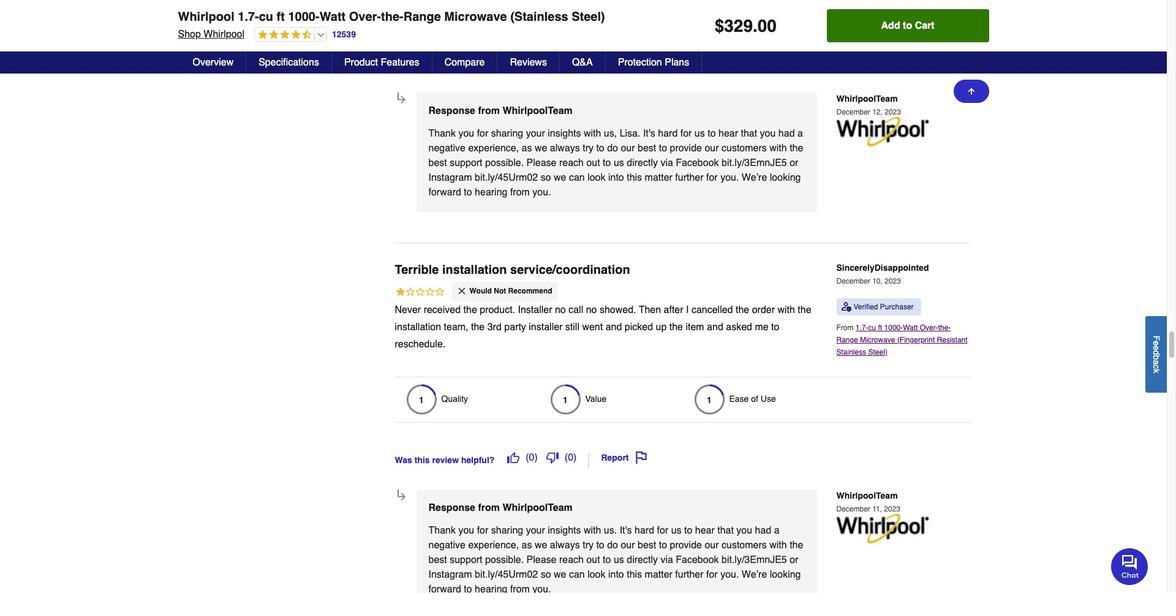 Task type: locate. For each thing, give the bounding box(es) containing it.
was this review helpful?
[[395, 58, 495, 68], [395, 455, 495, 465]]

1 report button from the top
[[597, 50, 652, 71]]

k
[[1152, 369, 1162, 373]]

2 1 from the left
[[563, 395, 568, 405]]

2 hearing from the top
[[475, 584, 508, 593]]

hard right us.
[[635, 525, 655, 536]]

1 directly from the top
[[627, 157, 658, 168]]

close image
[[457, 286, 467, 296]]

installation up reschedule.
[[395, 322, 441, 333]]

1 try from the top
[[583, 143, 594, 154]]

bit.ly/3emnje5 inside thank you for sharing your insights with us. it's hard for us to hear that you had a negative experience, as we always try to do our best to provide our customers with the best support possible. please reach out to us directly via facebook bit.ly/3emnje5 or instagram bit.ly/45urm02 so we can look into this matter further for you. we're looking forward to hearing from you.
[[722, 554, 787, 566]]

0 vertical spatial can
[[569, 172, 585, 183]]

whirlpoolbrand image down 11, at the right bottom
[[837, 514, 929, 543]]

do down us.
[[608, 540, 618, 551]]

whirlpoolteam up 12,
[[837, 94, 898, 103]]

12539
[[332, 29, 356, 39]]

try inside thank you for sharing your insights with us. it's hard for us to hear that you had a negative experience, as we always try to do our best to provide our customers with the best support possible. please reach out to us directly via facebook bit.ly/3emnje5 or instagram bit.ly/45urm02 so we can look into this matter further for you. we're looking forward to hearing from you.
[[583, 540, 594, 551]]

1 horizontal spatial and
[[707, 322, 724, 333]]

response from whirlpoolteam for experience,
[[429, 105, 573, 116]]

1 horizontal spatial it's
[[644, 128, 656, 139]]

sharing for experience,
[[491, 128, 524, 139]]

to inside button
[[904, 20, 913, 31]]

1 please from the top
[[527, 157, 557, 168]]

1 vertical spatial try
[[583, 540, 594, 551]]

terrible
[[395, 263, 439, 277]]

as inside thank you for sharing your insights with us. it's hard for us to hear that you had a negative experience, as we always try to do our best to provide our customers with the best support possible. please reach out to us directly via facebook bit.ly/3emnje5 or instagram bit.ly/45urm02 so we can look into this matter further for you. we're looking forward to hearing from you.
[[522, 540, 532, 551]]

0 left thumb down image
[[529, 55, 535, 66]]

1 further from the top
[[676, 172, 704, 183]]

specifications button
[[247, 51, 332, 74]]

do down us,
[[608, 143, 618, 154]]

1.7- down verified
[[856, 323, 869, 332]]

recommend
[[508, 287, 553, 295]]

shop whirlpool
[[178, 29, 245, 40]]

1 arrow right image from the top
[[396, 94, 407, 105]]

look down us,
[[588, 172, 606, 183]]

arrow right image
[[396, 94, 407, 105], [396, 491, 407, 503]]

2 support from the top
[[450, 554, 483, 566]]

reschedule.
[[395, 339, 446, 350]]

1 vertical spatial response from whirlpoolteam
[[429, 502, 573, 513]]

2 sharing from the top
[[491, 525, 524, 536]]

reach inside thank you for sharing your insights with us, lisa. it's hard for us to hear that you had a negative experience, as we always try to do our best to provide our customers with the best support possible. please reach out to us directly via facebook bit.ly/3emnje5 or instagram bit.ly/45urm02 so we can look into this matter further for you. we're looking forward to hearing from you.
[[560, 157, 584, 168]]

1 customers from the top
[[722, 143, 767, 154]]

0 vertical spatial hear
[[719, 128, 739, 139]]

installer
[[529, 322, 563, 333]]

bit.ly/45urm02 inside thank you for sharing your insights with us. it's hard for us to hear that you had a negative experience, as we always try to do our best to provide our customers with the best support possible. please reach out to us directly via facebook bit.ly/3emnje5 or instagram bit.ly/45urm02 so we can look into this matter further for you. we're looking forward to hearing from you.
[[475, 569, 538, 580]]

1 vertical spatial hearing
[[475, 584, 508, 593]]

protection plans button
[[606, 51, 703, 74]]

( 0 ) left thumb down image
[[526, 55, 538, 66]]

0 vertical spatial over-
[[349, 10, 381, 24]]

thumb up image
[[508, 54, 520, 67], [508, 452, 520, 464]]

1 vertical spatial support
[[450, 554, 483, 566]]

1000- down purchaser at the right bottom of page
[[885, 323, 904, 332]]

1 horizontal spatial steel)
[[869, 348, 888, 357]]

insights left us,
[[548, 128, 581, 139]]

0 vertical spatial was
[[395, 58, 412, 68]]

(
[[526, 55, 529, 66], [565, 55, 568, 66], [526, 452, 529, 463], [565, 452, 568, 463]]

1 horizontal spatial that
[[741, 128, 758, 139]]

ft up 4.5 stars image
[[277, 10, 285, 24]]

1 vertical spatial looking
[[770, 569, 801, 580]]

1 helpful? from the top
[[461, 58, 495, 68]]

over- up 12539
[[349, 10, 381, 24]]

1 flag image from the top
[[635, 54, 648, 67]]

try
[[583, 143, 594, 154], [583, 540, 594, 551]]

e up b
[[1152, 346, 1162, 350]]

0 vertical spatial instagram
[[429, 172, 472, 183]]

1 vertical spatial please
[[527, 554, 557, 566]]

0 vertical spatial report button
[[597, 50, 652, 71]]

hard inside thank you for sharing your insights with us. it's hard for us to hear that you had a negative experience, as we always try to do our best to provide our customers with the best support possible. please reach out to us directly via facebook bit.ly/3emnje5 or instagram bit.ly/45urm02 so we can look into this matter further for you. we're looking forward to hearing from you.
[[635, 525, 655, 536]]

installation up the would at the left top
[[443, 263, 507, 277]]

( 0 ) right thumb down image
[[565, 55, 577, 66]]

thank inside thank you for sharing your insights with us, lisa. it's hard for us to hear that you had a negative experience, as we always try to do our best to provide our customers with the best support possible. please reach out to us directly via facebook bit.ly/3emnje5 or instagram bit.ly/45urm02 so we can look into this matter further for you. we're looking forward to hearing from you.
[[429, 128, 456, 139]]

flag image
[[635, 54, 648, 67], [635, 452, 648, 464]]

0 vertical spatial into
[[609, 172, 624, 183]]

facebook inside thank you for sharing your insights with us, lisa. it's hard for us to hear that you had a negative experience, as we always try to do our best to provide our customers with the best support possible. please reach out to us directly via facebook bit.ly/3emnje5 or instagram bit.ly/45urm02 so we can look into this matter further for you. we're looking forward to hearing from you.
[[676, 157, 719, 168]]

showed.
[[600, 305, 637, 316]]

to
[[904, 20, 913, 31], [708, 128, 716, 139], [597, 143, 605, 154], [659, 143, 668, 154], [603, 157, 611, 168], [464, 187, 472, 198], [772, 322, 780, 333], [685, 525, 693, 536], [597, 540, 605, 551], [659, 540, 668, 551], [603, 554, 611, 566], [464, 584, 472, 593]]

no left call
[[555, 305, 566, 316]]

1 vertical spatial thumb up image
[[508, 452, 520, 464]]

experience, inside thank you for sharing your insights with us. it's hard for us to hear that you had a negative experience, as we always try to do our best to provide our customers with the best support possible. please reach out to us directly via facebook bit.ly/3emnje5 or instagram bit.ly/45urm02 so we can look into this matter further for you. we're looking forward to hearing from you.
[[469, 540, 519, 551]]

2 out from the top
[[587, 554, 600, 566]]

sincerelydisappointed december 10, 2023
[[837, 263, 929, 286]]

0 vertical spatial out
[[587, 157, 600, 168]]

0 vertical spatial response from whirlpoolteam
[[429, 105, 573, 116]]

whirlpool up the overview button in the top left of the page
[[204, 29, 245, 40]]

2 thank from the top
[[429, 525, 456, 536]]

2 provide from the top
[[670, 540, 702, 551]]

2023 right 11, at the right bottom
[[885, 505, 901, 514]]

had inside thank you for sharing your insights with us. it's hard for us to hear that you had a negative experience, as we always try to do our best to provide our customers with the best support possible. please reach out to us directly via facebook bit.ly/3emnje5 or instagram bit.ly/45urm02 so we can look into this matter further for you. we're looking forward to hearing from you.
[[756, 525, 772, 536]]

hard
[[658, 128, 678, 139], [635, 525, 655, 536]]

whirlpoolbrand image down 12,
[[837, 117, 929, 146]]

whirlpoolbrand image for thank you for sharing your insights with us, lisa. it's hard for us to hear that you had a negative experience, as we always try to do our best to provide our customers with the best support possible. please reach out to us directly via facebook bit.ly/3emnje5 or instagram bit.ly/45urm02 so we can look into this matter further for you. we're looking forward to hearing from you.
[[837, 117, 929, 146]]

over- up (fingerprint
[[920, 323, 939, 332]]

1 vertical spatial the-
[[939, 323, 952, 332]]

2 experience, from the top
[[469, 540, 519, 551]]

into down us.
[[609, 569, 624, 580]]

into inside thank you for sharing your insights with us. it's hard for us to hear that you had a negative experience, as we always try to do our best to provide our customers with the best support possible. please reach out to us directly via facebook bit.ly/3emnje5 or instagram bit.ly/45urm02 so we can look into this matter further for you. we're looking forward to hearing from you.
[[609, 569, 624, 580]]

customers inside thank you for sharing your insights with us. it's hard for us to hear that you had a negative experience, as we always try to do our best to provide our customers with the best support possible. please reach out to us directly via facebook bit.ly/3emnje5 or instagram bit.ly/45urm02 so we can look into this matter further for you. we're looking forward to hearing from you.
[[722, 540, 767, 551]]

2 look from the top
[[588, 569, 606, 580]]

support
[[450, 157, 483, 168], [450, 554, 483, 566]]

hard inside thank you for sharing your insights with us, lisa. it's hard for us to hear that you had a negative experience, as we always try to do our best to provide our customers with the best support possible. please reach out to us directly via facebook bit.ly/3emnje5 or instagram bit.ly/45urm02 so we can look into this matter further for you. we're looking forward to hearing from you.
[[658, 128, 678, 139]]

1 thumb up image from the top
[[508, 54, 520, 67]]

not
[[494, 287, 506, 295]]

1 hearing from the top
[[475, 187, 508, 198]]

2 do from the top
[[608, 540, 618, 551]]

1 instagram from the top
[[429, 172, 472, 183]]

ft down verified purchaser in the right bottom of the page
[[879, 323, 883, 332]]

( 0 ) right thumb down icon
[[565, 452, 577, 463]]

insights inside thank you for sharing your insights with us, lisa. it's hard for us to hear that you had a negative experience, as we always try to do our best to provide our customers with the best support possible. please reach out to us directly via facebook bit.ly/3emnje5 or instagram bit.ly/45urm02 so we can look into this matter further for you. we're looking forward to hearing from you.
[[548, 128, 581, 139]]

call
[[569, 305, 584, 316]]

1 vertical spatial 2023
[[885, 277, 902, 286]]

look
[[588, 172, 606, 183], [588, 569, 606, 580]]

0 vertical spatial so
[[541, 172, 551, 183]]

1 vertical spatial that
[[718, 525, 734, 536]]

chat invite button image
[[1112, 548, 1149, 585]]

always inside thank you for sharing your insights with us, lisa. it's hard for us to hear that you had a negative experience, as we always try to do our best to provide our customers with the best support possible. please reach out to us directly via facebook bit.ly/3emnje5 or instagram bit.ly/45urm02 so we can look into this matter further for you. we're looking forward to hearing from you.
[[550, 143, 580, 154]]

1 vertical spatial report
[[602, 453, 629, 463]]

into down us,
[[609, 172, 624, 183]]

1 reach from the top
[[560, 157, 584, 168]]

looking inside thank you for sharing your insights with us, lisa. it's hard for us to hear that you had a negative experience, as we always try to do our best to provide our customers with the best support possible. please reach out to us directly via facebook bit.ly/3emnje5 or instagram bit.ly/45urm02 so we can look into this matter further for you. we're looking forward to hearing from you.
[[770, 172, 801, 183]]

2 was from the top
[[395, 455, 412, 465]]

thank inside thank you for sharing your insights with us. it's hard for us to hear that you had a negative experience, as we always try to do our best to provide our customers with the best support possible. please reach out to us directly via facebook bit.ly/3emnje5 or instagram bit.ly/45urm02 so we can look into this matter further for you. we're looking forward to hearing from you.
[[429, 525, 456, 536]]

steel)
[[572, 10, 605, 24], [869, 348, 888, 357]]

2023 inside "whirlpoolteam december 11, 2023"
[[885, 505, 901, 514]]

1 forward from the top
[[429, 187, 461, 198]]

never received the product. installer no call no showed. then after i cancelled the order with the installation team, the 3rd party installer still went and picked up the item and asked me to reschedule.
[[395, 305, 812, 350]]

steel) up q&a button
[[572, 10, 605, 24]]

you
[[459, 128, 475, 139], [760, 128, 776, 139], [459, 525, 475, 536], [737, 525, 753, 536]]

plans
[[665, 57, 690, 68]]

with
[[584, 128, 602, 139], [770, 143, 787, 154], [778, 305, 796, 316], [584, 525, 602, 536], [770, 540, 787, 551]]

thank you for sharing your insights with us, lisa. it's hard for us to hear that you had a negative experience, as we always try to do our best to provide our customers with the best support possible. please reach out to us directly via facebook bit.ly/3emnje5 or instagram bit.ly/45urm02 so we can look into this matter further for you. we're looking forward to hearing from you.
[[429, 128, 804, 198]]

protection plans
[[618, 57, 690, 68]]

1 look from the top
[[588, 172, 606, 183]]

watt up 12539
[[320, 10, 346, 24]]

of
[[752, 394, 759, 404]]

2 horizontal spatial 1
[[707, 395, 712, 405]]

whirlpool up shop whirlpool
[[178, 10, 235, 24]]

2 further from the top
[[676, 569, 704, 580]]

0 vertical spatial forward
[[429, 187, 461, 198]]

december inside "whirlpoolteam december 11, 2023"
[[837, 505, 871, 514]]

2 response from whirlpoolteam from the top
[[429, 502, 573, 513]]

2 response from the top
[[429, 502, 476, 513]]

1 negative from the top
[[429, 143, 466, 154]]

review for thumb down image
[[432, 58, 459, 68]]

1000- inside 1.7-cu ft 1000-watt over-the- range microwave (fingerprint resistant stainless steel)
[[885, 323, 904, 332]]

cu down verified
[[869, 323, 877, 332]]

1.7- up 4.5 stars image
[[238, 10, 259, 24]]

0 horizontal spatial steel)
[[572, 10, 605, 24]]

negative inside thank you for sharing your insights with us, lisa. it's hard for us to hear that you had a negative experience, as we always try to do our best to provide our customers with the best support possible. please reach out to us directly via facebook bit.ly/3emnje5 or instagram bit.ly/45urm02 so we can look into this matter further for you. we're looking forward to hearing from you.
[[429, 143, 466, 154]]

1 left ease
[[707, 395, 712, 405]]

2023 right 12,
[[885, 108, 902, 117]]

or inside thank you for sharing your insights with us. it's hard for us to hear that you had a negative experience, as we always try to do our best to provide our customers with the best support possible. please reach out to us directly via facebook bit.ly/3emnje5 or instagram bit.ly/45urm02 so we can look into this matter further for you. we're looking forward to hearing from you.
[[790, 554, 799, 566]]

2 looking from the top
[[770, 569, 801, 580]]

1 horizontal spatial installation
[[443, 263, 507, 277]]

0 vertical spatial review
[[432, 58, 459, 68]]

installation inside 'never received the product. installer no call no showed. then after i cancelled the order with the installation team, the 3rd party installer still went and picked up the item and asked me to reschedule.'
[[395, 322, 441, 333]]

1 matter from the top
[[645, 172, 673, 183]]

1 vertical spatial as
[[522, 540, 532, 551]]

thank
[[429, 128, 456, 139], [429, 525, 456, 536]]

2 vertical spatial december
[[837, 505, 871, 514]]

1 report from the top
[[602, 56, 629, 65]]

look down us.
[[588, 569, 606, 580]]

2 insights from the top
[[548, 525, 581, 536]]

range down from
[[837, 336, 859, 344]]

verified purchaser icon image
[[842, 302, 852, 312]]

00
[[758, 16, 777, 36]]

microwave up stainless
[[861, 336, 896, 344]]

0 vertical spatial via
[[661, 157, 674, 168]]

directly inside thank you for sharing your insights with us. it's hard for us to hear that you had a negative experience, as we always try to do our best to provide our customers with the best support possible. please reach out to us directly via facebook bit.ly/3emnje5 or instagram bit.ly/45urm02 so we can look into this matter further for you. we're looking forward to hearing from you.
[[627, 554, 658, 566]]

december left 10,
[[837, 277, 871, 286]]

1 vertical spatial out
[[587, 554, 600, 566]]

2 bit.ly/45urm02 from the top
[[475, 569, 538, 580]]

1 vertical spatial hard
[[635, 525, 655, 536]]

0 right thumb down icon
[[568, 452, 574, 463]]

from inside thank you for sharing your insights with us, lisa. it's hard for us to hear that you had a negative experience, as we always try to do our best to provide our customers with the best support possible. please reach out to us directly via facebook bit.ly/3emnje5 or instagram bit.ly/45urm02 so we can look into this matter further for you. we're looking forward to hearing from you.
[[511, 187, 530, 198]]

as inside thank you for sharing your insights with us, lisa. it's hard for us to hear that you had a negative experience, as we always try to do our best to provide our customers with the best support possible. please reach out to us directly via facebook bit.ly/3emnje5 or instagram bit.ly/45urm02 so we can look into this matter further for you. we're looking forward to hearing from you.
[[522, 143, 532, 154]]

0 vertical spatial ft
[[277, 10, 285, 24]]

insights left us.
[[548, 525, 581, 536]]

the
[[790, 143, 804, 154], [464, 305, 477, 316], [736, 305, 750, 316], [798, 305, 812, 316], [471, 322, 485, 333], [670, 322, 683, 333], [790, 540, 804, 551]]

december left 11, at the right bottom
[[837, 505, 871, 514]]

1 december from the top
[[837, 108, 871, 117]]

0 horizontal spatial cu
[[259, 10, 273, 24]]

thumb up image for thumb down icon
[[508, 452, 520, 464]]

1 bit.ly/3emnje5 from the top
[[722, 157, 787, 168]]

installation
[[443, 263, 507, 277], [395, 322, 441, 333]]

0 horizontal spatial microwave
[[445, 10, 507, 24]]

range
[[404, 10, 441, 24], [837, 336, 859, 344]]

2 try from the top
[[583, 540, 594, 551]]

0 vertical spatial microwave
[[445, 10, 507, 24]]

2 please from the top
[[527, 554, 557, 566]]

1 do from the top
[[608, 143, 618, 154]]

1 vertical spatial reach
[[560, 554, 584, 566]]

1 so from the top
[[541, 172, 551, 183]]

thumb up image left thumb down icon
[[508, 452, 520, 464]]

2 flag image from the top
[[635, 452, 648, 464]]

december left 12,
[[837, 108, 871, 117]]

1 whirlpoolbrand image from the top
[[837, 117, 929, 146]]

quality
[[442, 394, 468, 404]]

2 no from the left
[[586, 305, 597, 316]]

review
[[432, 58, 459, 68], [432, 455, 459, 465]]

further inside thank you for sharing your insights with us. it's hard for us to hear that you had a negative experience, as we always try to do our best to provide our customers with the best support possible. please reach out to us directly via facebook bit.ly/3emnje5 or instagram bit.ly/45urm02 so we can look into this matter further for you. we're looking forward to hearing from you.
[[676, 569, 704, 580]]

thumb up image for thumb down image
[[508, 54, 520, 67]]

1 vertical spatial cu
[[869, 323, 877, 332]]

experience,
[[469, 143, 519, 154], [469, 540, 519, 551]]

1 vertical spatial into
[[609, 569, 624, 580]]

please
[[527, 157, 557, 168], [527, 554, 557, 566]]

1 vertical spatial over-
[[920, 323, 939, 332]]

0 horizontal spatial hear
[[696, 525, 715, 536]]

2 forward from the top
[[429, 584, 461, 593]]

1 vertical spatial whirlpool
[[204, 29, 245, 40]]

via inside thank you for sharing your insights with us, lisa. it's hard for us to hear that you had a negative experience, as we always try to do our best to provide our customers with the best support possible. please reach out to us directly via facebook bit.ly/3emnje5 or instagram bit.ly/45urm02 so we can look into this matter further for you. we're looking forward to hearing from you.
[[661, 157, 674, 168]]

had inside thank you for sharing your insights with us, lisa. it's hard for us to hear that you had a negative experience, as we always try to do our best to provide our customers with the best support possible. please reach out to us directly via facebook bit.ly/3emnje5 or instagram bit.ly/45urm02 so we can look into this matter further for you. we're looking forward to hearing from you.
[[779, 128, 795, 139]]

1 horizontal spatial the-
[[939, 323, 952, 332]]

2 we're from the top
[[742, 569, 768, 580]]

1 your from the top
[[526, 128, 545, 139]]

matter
[[645, 172, 673, 183], [645, 569, 673, 580]]

customers
[[722, 143, 767, 154], [722, 540, 767, 551]]

possible. inside thank you for sharing your insights with us. it's hard for us to hear that you had a negative experience, as we always try to do our best to provide our customers with the best support possible. please reach out to us directly via facebook bit.ly/3emnje5 or instagram bit.ly/45urm02 so we can look into this matter further for you. we're looking forward to hearing from you.
[[485, 554, 524, 566]]

2 so from the top
[[541, 569, 551, 580]]

0 vertical spatial bit.ly/45urm02
[[475, 172, 538, 183]]

try inside thank you for sharing your insights with us, lisa. it's hard for us to hear that you had a negative experience, as we always try to do our best to provide our customers with the best support possible. please reach out to us directly via facebook bit.ly/3emnje5 or instagram bit.ly/45urm02 so we can look into this matter further for you. we're looking forward to hearing from you.
[[583, 143, 594, 154]]

1 insights from the top
[[548, 128, 581, 139]]

2 directly from the top
[[627, 554, 658, 566]]

that
[[741, 128, 758, 139], [718, 525, 734, 536]]

value
[[586, 394, 607, 404]]

1 vertical spatial it's
[[620, 525, 632, 536]]

sharing inside thank you for sharing your insights with us, lisa. it's hard for us to hear that you had a negative experience, as we always try to do our best to provide our customers with the best support possible. please reach out to us directly via facebook bit.ly/3emnje5 or instagram bit.ly/45urm02 so we can look into this matter further for you. we're looking forward to hearing from you.
[[491, 128, 524, 139]]

cu up 4.5 stars image
[[259, 10, 273, 24]]

response from whirlpoolteam
[[429, 105, 573, 116], [429, 502, 573, 513]]

2 can from the top
[[569, 569, 585, 580]]

1 horizontal spatial ft
[[879, 323, 883, 332]]

overview
[[193, 57, 234, 68]]

f e e d b a c k
[[1152, 335, 1162, 373]]

steel) right stainless
[[869, 348, 888, 357]]

please inside thank you for sharing your insights with us. it's hard for us to hear that you had a negative experience, as we always try to do our best to provide our customers with the best support possible. please reach out to us directly via facebook bit.ly/3emnje5 or instagram bit.ly/45urm02 so we can look into this matter further for you. we're looking forward to hearing from you.
[[527, 554, 557, 566]]

2 reach from the top
[[560, 554, 584, 566]]

1 possible. from the top
[[485, 157, 524, 168]]

1 vertical spatial sharing
[[491, 525, 524, 536]]

1 vertical spatial your
[[526, 525, 545, 536]]

1 experience, from the top
[[469, 143, 519, 154]]

1.7- inside 1.7-cu ft 1000-watt over-the- range microwave (fingerprint resistant stainless steel)
[[856, 323, 869, 332]]

instagram
[[429, 172, 472, 183], [429, 569, 472, 580]]

1 vertical spatial 1.7-
[[856, 323, 869, 332]]

directly
[[627, 157, 658, 168], [627, 554, 658, 566]]

report button for thumb down image
[[597, 50, 652, 71]]

1 for ease of use
[[707, 395, 712, 405]]

1 vertical spatial directly
[[627, 554, 658, 566]]

2 negative from the top
[[429, 540, 466, 551]]

2023 for thank you for sharing your insights with us, lisa. it's hard for us to hear that you had a negative experience, as we always try to do our best to provide our customers with the best support possible. please reach out to us directly via facebook bit.ly/3emnje5 or instagram bit.ly/45urm02 so we can look into this matter further for you. we're looking forward to hearing from you.
[[885, 108, 902, 117]]

the- up resistant
[[939, 323, 952, 332]]

0 vertical spatial whirlpool
[[178, 10, 235, 24]]

q&a button
[[560, 51, 606, 74]]

1 vertical spatial so
[[541, 569, 551, 580]]

0 horizontal spatial and
[[606, 322, 622, 333]]

up
[[656, 322, 667, 333]]

0 vertical spatial looking
[[770, 172, 801, 183]]

this inside thank you for sharing your insights with us, lisa. it's hard for us to hear that you had a negative experience, as we always try to do our best to provide our customers with the best support possible. please reach out to us directly via facebook bit.ly/3emnje5 or instagram bit.ly/45urm02 so we can look into this matter further for you. we're looking forward to hearing from you.
[[627, 172, 642, 183]]

1 vertical spatial a
[[1152, 360, 1162, 365]]

forward
[[429, 187, 461, 198], [429, 584, 461, 593]]

2 matter from the top
[[645, 569, 673, 580]]

always
[[550, 143, 580, 154], [550, 540, 580, 551]]

2 or from the top
[[790, 554, 799, 566]]

( right thumb down image
[[565, 55, 568, 66]]

0 horizontal spatial 1.7-
[[238, 10, 259, 24]]

2 as from the top
[[522, 540, 532, 551]]

hearing inside thank you for sharing your insights with us. it's hard for us to hear that you had a negative experience, as we always try to do our best to provide our customers with the best support possible. please reach out to us directly via facebook bit.ly/3emnje5 or instagram bit.ly/45urm02 so we can look into this matter further for you. we're looking forward to hearing from you.
[[475, 584, 508, 593]]

( 0 ) left thumb down icon
[[526, 452, 538, 463]]

1 out from the top
[[587, 157, 600, 168]]

2 review from the top
[[432, 455, 459, 465]]

do inside thank you for sharing your insights with us, lisa. it's hard for us to hear that you had a negative experience, as we always try to do our best to provide our customers with the best support possible. please reach out to us directly via facebook bit.ly/3emnje5 or instagram bit.ly/45urm02 so we can look into this matter further for you. we're looking forward to hearing from you.
[[608, 143, 618, 154]]

2 into from the top
[[609, 569, 624, 580]]

0 horizontal spatial range
[[404, 10, 441, 24]]

bit.ly/45urm02 inside thank you for sharing your insights with us, lisa. it's hard for us to hear that you had a negative experience, as we always try to do our best to provide our customers with the best support possible. please reach out to us directly via facebook bit.ly/3emnje5 or instagram bit.ly/45urm02 so we can look into this matter further for you. we're looking forward to hearing from you.
[[475, 172, 538, 183]]

your
[[526, 128, 545, 139], [526, 525, 545, 536]]

1 or from the top
[[790, 157, 799, 168]]

thumb up image left thumb down image
[[508, 54, 520, 67]]

1 no from the left
[[555, 305, 566, 316]]

1 vertical spatial flag image
[[635, 452, 648, 464]]

hearing inside thank you for sharing your insights with us, lisa. it's hard for us to hear that you had a negative experience, as we always try to do our best to provide our customers with the best support possible. please reach out to us directly via facebook bit.ly/3emnje5 or instagram bit.ly/45urm02 so we can look into this matter further for you. we're looking forward to hearing from you.
[[475, 187, 508, 198]]

us
[[695, 128, 705, 139], [614, 157, 624, 168], [672, 525, 682, 536], [614, 554, 624, 566]]

10,
[[873, 277, 883, 286]]

1 vertical spatial do
[[608, 540, 618, 551]]

1 can from the top
[[569, 172, 585, 183]]

0 horizontal spatial over-
[[349, 10, 381, 24]]

1 as from the top
[[522, 143, 532, 154]]

2 december from the top
[[837, 277, 871, 286]]

3 december from the top
[[837, 505, 871, 514]]

looking
[[770, 172, 801, 183], [770, 569, 801, 580]]

and down cancelled
[[707, 322, 724, 333]]

0 vertical spatial was this review helpful?
[[395, 58, 495, 68]]

product.
[[480, 305, 516, 316]]

2 facebook from the top
[[676, 554, 719, 566]]

1 bit.ly/45urm02 from the top
[[475, 172, 538, 183]]

response for thank you for sharing your insights with us, lisa. it's hard for us to hear that you had a negative experience, as we always try to do our best to provide our customers with the best support possible. please reach out to us directly via facebook bit.ly/3emnje5 or instagram bit.ly/45urm02 so we can look into this matter further for you. we're looking forward to hearing from you.
[[429, 105, 476, 116]]

helpful?
[[461, 58, 495, 68], [461, 455, 495, 465]]

microwave up compare button
[[445, 10, 507, 24]]

1 vertical spatial insights
[[548, 525, 581, 536]]

1 horizontal spatial range
[[837, 336, 859, 344]]

1 vertical spatial december
[[837, 277, 871, 286]]

1 facebook from the top
[[676, 157, 719, 168]]

1 sharing from the top
[[491, 128, 524, 139]]

0 vertical spatial insights
[[548, 128, 581, 139]]

0 vertical spatial directly
[[627, 157, 658, 168]]

1 was this review helpful? from the top
[[395, 58, 495, 68]]

0 vertical spatial support
[[450, 157, 483, 168]]

insights inside thank you for sharing your insights with us. it's hard for us to hear that you had a negative experience, as we always try to do our best to provide our customers with the best support possible. please reach out to us directly via facebook bit.ly/3emnje5 or instagram bit.ly/45urm02 so we can look into this matter further for you. we're looking forward to hearing from you.
[[548, 525, 581, 536]]

installer
[[518, 305, 553, 316]]

1 provide from the top
[[670, 143, 702, 154]]

microwave inside 1.7-cu ft 1000-watt over-the- range microwave (fingerprint resistant stainless steel)
[[861, 336, 896, 344]]

hearing
[[475, 187, 508, 198], [475, 584, 508, 593]]

1 looking from the top
[[770, 172, 801, 183]]

3 1 from the left
[[707, 395, 712, 405]]

0 vertical spatial matter
[[645, 172, 673, 183]]

it's right us.
[[620, 525, 632, 536]]

1 vertical spatial watt
[[904, 323, 918, 332]]

1 vertical spatial was
[[395, 455, 412, 465]]

into
[[609, 172, 624, 183], [609, 569, 624, 580]]

can
[[569, 172, 585, 183], [569, 569, 585, 580]]

hard right lisa.
[[658, 128, 678, 139]]

0 vertical spatial sharing
[[491, 128, 524, 139]]

1 vertical spatial instagram
[[429, 569, 472, 580]]

0 vertical spatial range
[[404, 10, 441, 24]]

thumb down image
[[547, 54, 559, 67]]

2 thumb up image from the top
[[508, 452, 520, 464]]

watt
[[320, 10, 346, 24], [904, 323, 918, 332]]

e
[[1152, 341, 1162, 346], [1152, 346, 1162, 350]]

2 and from the left
[[707, 322, 724, 333]]

do
[[608, 143, 618, 154], [608, 540, 618, 551]]

2 via from the top
[[661, 554, 674, 566]]

2 vertical spatial 2023
[[885, 505, 901, 514]]

2 possible. from the top
[[485, 554, 524, 566]]

product
[[344, 57, 378, 68]]

1 vertical spatial bit.ly/3emnje5
[[722, 554, 787, 566]]

was
[[395, 58, 412, 68], [395, 455, 412, 465]]

1 thank from the top
[[429, 128, 456, 139]]

the- inside 1.7-cu ft 1000-watt over-the- range microwave (fingerprint resistant stainless steel)
[[939, 323, 952, 332]]

it's right lisa.
[[644, 128, 656, 139]]

1 1 from the left
[[419, 395, 424, 405]]

watt up (fingerprint
[[904, 323, 918, 332]]

1 support from the top
[[450, 157, 483, 168]]

ease
[[730, 394, 749, 404]]

1 vertical spatial always
[[550, 540, 580, 551]]

whirlpoolteam up 11, at the right bottom
[[837, 491, 898, 501]]

2 was this review helpful? from the top
[[395, 455, 495, 465]]

2023 inside whirlpoolteam december 12, 2023
[[885, 108, 902, 117]]

2 always from the top
[[550, 540, 580, 551]]

december inside whirlpoolteam december 12, 2023
[[837, 108, 871, 117]]

1 always from the top
[[550, 143, 580, 154]]

no right call
[[586, 305, 597, 316]]

) left thumb down image
[[535, 55, 538, 66]]

1 left quality
[[419, 395, 424, 405]]

1 horizontal spatial 1000-
[[885, 323, 904, 332]]

december
[[837, 108, 871, 117], [837, 277, 871, 286], [837, 505, 871, 514]]

2023 right 10,
[[885, 277, 902, 286]]

arrow up image
[[967, 86, 977, 96]]

the inside thank you for sharing your insights with us, lisa. it's hard for us to hear that you had a negative experience, as we always try to do our best to provide our customers with the best support possible. please reach out to us directly via facebook bit.ly/3emnje5 or instagram bit.ly/45urm02 so we can look into this matter further for you. we're looking forward to hearing from you.
[[790, 143, 804, 154]]

2 instagram from the top
[[429, 569, 472, 580]]

2023
[[885, 108, 902, 117], [885, 277, 902, 286], [885, 505, 901, 514]]

1 into from the top
[[609, 172, 624, 183]]

us.
[[604, 525, 617, 536]]

2 whirlpoolbrand image from the top
[[837, 514, 929, 543]]

1 response from whirlpoolteam from the top
[[429, 105, 573, 116]]

0 horizontal spatial watt
[[320, 10, 346, 24]]

can inside thank you for sharing your insights with us. it's hard for us to hear that you had a negative experience, as we always try to do our best to provide our customers with the best support possible. please reach out to us directly via facebook bit.ly/3emnje5 or instagram bit.ly/45urm02 so we can look into this matter further for you. we're looking forward to hearing from you.
[[569, 569, 585, 580]]

0 vertical spatial a
[[798, 128, 803, 139]]

1 vertical spatial via
[[661, 554, 674, 566]]

1 horizontal spatial microwave
[[861, 336, 896, 344]]

2 report button from the top
[[597, 447, 652, 468]]

0 vertical spatial the-
[[381, 10, 404, 24]]

0 vertical spatial that
[[741, 128, 758, 139]]

2 customers from the top
[[722, 540, 767, 551]]

e up d
[[1152, 341, 1162, 346]]

range up the features
[[404, 10, 441, 24]]

1 horizontal spatial watt
[[904, 323, 918, 332]]

from
[[478, 105, 500, 116], [511, 187, 530, 198], [478, 502, 500, 513], [511, 584, 530, 593]]

1 left value
[[563, 395, 568, 405]]

whirlpoolbrand image
[[837, 117, 929, 146], [837, 514, 929, 543]]

and
[[606, 322, 622, 333], [707, 322, 724, 333]]

0 horizontal spatial had
[[756, 525, 772, 536]]

1 vertical spatial microwave
[[861, 336, 896, 344]]

2 bit.ly/3emnje5 from the top
[[722, 554, 787, 566]]

0 vertical spatial cu
[[259, 10, 273, 24]]

via
[[661, 157, 674, 168], [661, 554, 674, 566]]

1 review from the top
[[432, 58, 459, 68]]

1 for quality
[[419, 395, 424, 405]]

1 horizontal spatial no
[[586, 305, 597, 316]]

helpful? for thumb up icon associated with thumb down icon
[[461, 455, 495, 465]]

0 vertical spatial please
[[527, 157, 557, 168]]

thumb down image
[[547, 452, 559, 464]]

the inside thank you for sharing your insights with us. it's hard for us to hear that you had a negative experience, as we always try to do our best to provide our customers with the best support possible. please reach out to us directly via facebook bit.ly/3emnje5 or instagram bit.ly/45urm02 so we can look into this matter further for you. we're looking forward to hearing from you.
[[790, 540, 804, 551]]

whirlpoolteam inside whirlpoolteam december 12, 2023
[[837, 94, 898, 103]]

whirlpoolteam
[[837, 94, 898, 103], [503, 105, 573, 116], [837, 491, 898, 501], [503, 502, 573, 513]]

our
[[621, 143, 635, 154], [705, 143, 719, 154], [621, 540, 635, 551], [705, 540, 719, 551]]

1 vertical spatial or
[[790, 554, 799, 566]]

insights for we
[[548, 128, 581, 139]]

0 vertical spatial look
[[588, 172, 606, 183]]

insights for always
[[548, 525, 581, 536]]

2 helpful? from the top
[[461, 455, 495, 465]]

1000- up 4.5 stars image
[[288, 10, 320, 24]]

provide inside thank you for sharing your insights with us. it's hard for us to hear that you had a negative experience, as we always try to do our best to provide our customers with the best support possible. please reach out to us directly via facebook bit.ly/3emnje5 or instagram bit.ly/45urm02 so we can look into this matter further for you. we're looking forward to hearing from you.
[[670, 540, 702, 551]]

0 vertical spatial or
[[790, 157, 799, 168]]

0 vertical spatial negative
[[429, 143, 466, 154]]

range inside 1.7-cu ft 1000-watt over-the- range microwave (fingerprint resistant stainless steel)
[[837, 336, 859, 344]]

your inside thank you for sharing your insights with us. it's hard for us to hear that you had a negative experience, as we always try to do our best to provide our customers with the best support possible. please reach out to us directly via facebook bit.ly/3emnje5 or instagram bit.ly/45urm02 so we can look into this matter further for you. we're looking forward to hearing from you.
[[526, 525, 545, 536]]

2 arrow right image from the top
[[396, 491, 407, 503]]

response
[[429, 105, 476, 116], [429, 502, 476, 513]]

out inside thank you for sharing your insights with us. it's hard for us to hear that you had a negative experience, as we always try to do our best to provide our customers with the best support possible. please reach out to us directly via facebook bit.ly/3emnje5 or instagram bit.ly/45urm02 so we can look into this matter further for you. we're looking forward to hearing from you.
[[587, 554, 600, 566]]

sharing inside thank you for sharing your insights with us. it's hard for us to hear that you had a negative experience, as we always try to do our best to provide our customers with the best support possible. please reach out to us directly via facebook bit.ly/3emnje5 or instagram bit.ly/45urm02 so we can look into this matter further for you. we're looking forward to hearing from you.
[[491, 525, 524, 536]]

and down showed.
[[606, 322, 622, 333]]

1 we're from the top
[[742, 172, 768, 183]]

your inside thank you for sharing your insights with us, lisa. it's hard for us to hear that you had a negative experience, as we always try to do our best to provide our customers with the best support possible. please reach out to us directly via facebook bit.ly/3emnje5 or instagram bit.ly/45urm02 so we can look into this matter further for you. we're looking forward to hearing from you.
[[526, 128, 545, 139]]

the- up the features
[[381, 10, 404, 24]]

for
[[477, 128, 489, 139], [681, 128, 692, 139], [707, 172, 718, 183], [477, 525, 489, 536], [657, 525, 669, 536], [707, 569, 718, 580]]

so
[[541, 172, 551, 183], [541, 569, 551, 580]]

1 and from the left
[[606, 322, 622, 333]]

1 vertical spatial look
[[588, 569, 606, 580]]

1 horizontal spatial a
[[798, 128, 803, 139]]

1 was from the top
[[395, 58, 412, 68]]



Task type: describe. For each thing, give the bounding box(es) containing it.
c
[[1152, 365, 1162, 369]]

f
[[1152, 335, 1162, 341]]

$ 329 . 00
[[715, 16, 777, 36]]

( 0 ) for thumb down image
[[565, 55, 577, 66]]

( right thumb down icon
[[565, 452, 568, 463]]

features
[[381, 57, 420, 68]]

it's inside thank you for sharing your insights with us, lisa. it's hard for us to hear that you had a negative experience, as we always try to do our best to provide our customers with the best support possible. please reach out to us directly via facebook bit.ly/3emnje5 or instagram bit.ly/45urm02 so we can look into this matter further for you. we're looking forward to hearing from you.
[[644, 128, 656, 139]]

verified
[[854, 303, 879, 311]]

d
[[1152, 350, 1162, 355]]

1.7-cu ft 1000-watt over-the- range microwave (fingerprint resistant stainless steel) link
[[837, 323, 968, 357]]

f e e d b a c k button
[[1146, 316, 1168, 393]]

whirlpoolbrand image for thank you for sharing your insights with us. it's hard for us to hear that you had a negative experience, as we always try to do our best to provide our customers with the best support possible. please reach out to us directly via facebook bit.ly/3emnje5 or instagram bit.ly/45urm02 so we can look into this matter further for you. we're looking forward to hearing from you.
[[837, 514, 929, 543]]

over- inside 1.7-cu ft 1000-watt over-the- range microwave (fingerprint resistant stainless steel)
[[920, 323, 939, 332]]

stainless
[[837, 348, 867, 357]]

facebook inside thank you for sharing your insights with us. it's hard for us to hear that you had a negative experience, as we always try to do our best to provide our customers with the best support possible. please reach out to us directly via facebook bit.ly/3emnje5 or instagram bit.ly/45urm02 so we can look into this matter further for you. we're looking forward to hearing from you.
[[676, 554, 719, 566]]

look inside thank you for sharing your insights with us. it's hard for us to hear that you had a negative experience, as we always try to do our best to provide our customers with the best support possible. please reach out to us directly via facebook bit.ly/3emnje5 or instagram bit.ly/45urm02 so we can look into this matter further for you. we're looking forward to hearing from you.
[[588, 569, 606, 580]]

compare
[[445, 57, 485, 68]]

so inside thank you for sharing your insights with us. it's hard for us to hear that you had a negative experience, as we always try to do our best to provide our customers with the best support possible. please reach out to us directly via facebook bit.ly/3emnje5 or instagram bit.ly/45urm02 so we can look into this matter further for you. we're looking forward to hearing from you.
[[541, 569, 551, 580]]

( 0 ) for thumb down icon
[[565, 452, 577, 463]]

whirlpoolteam december 11, 2023
[[837, 491, 901, 514]]

party
[[505, 322, 526, 333]]

customers inside thank you for sharing your insights with us, lisa. it's hard for us to hear that you had a negative experience, as we always try to do our best to provide our customers with the best support possible. please reach out to us directly via facebook bit.ly/3emnje5 or instagram bit.ly/45urm02 so we can look into this matter further for you. we're looking forward to hearing from you.
[[722, 143, 767, 154]]

product features
[[344, 57, 420, 68]]

december inside sincerelydisappointed december 10, 2023
[[837, 277, 871, 286]]

after
[[664, 305, 684, 316]]

resistant
[[938, 336, 968, 344]]

2023 for thank you for sharing your insights with us. it's hard for us to hear that you had a negative experience, as we always try to do our best to provide our customers with the best support possible. please reach out to us directly via facebook bit.ly/3emnje5 or instagram bit.ly/45urm02 so we can look into this matter further for you. we're looking forward to hearing from you.
[[885, 505, 901, 514]]

look inside thank you for sharing your insights with us, lisa. it's hard for us to hear that you had a negative experience, as we always try to do our best to provide our customers with the best support possible. please reach out to us directly via facebook bit.ly/3emnje5 or instagram bit.ly/45urm02 so we can look into this matter further for you. we're looking forward to hearing from you.
[[588, 172, 606, 183]]

cancelled
[[692, 305, 733, 316]]

flag image for thumb down icon
[[635, 452, 648, 464]]

then
[[639, 305, 661, 316]]

whirlpoolteam down 'reviews' button at the left top of page
[[503, 105, 573, 116]]

0 horizontal spatial ft
[[277, 10, 285, 24]]

( 0 ) for thumb down image's thumb up icon
[[526, 55, 538, 66]]

add to cart
[[882, 20, 935, 31]]

instagram inside thank you for sharing your insights with us. it's hard for us to hear that you had a negative experience, as we always try to do our best to provide our customers with the best support possible. please reach out to us directly via facebook bit.ly/3emnje5 or instagram bit.ly/45urm02 so we can look into this matter further for you. we're looking forward to hearing from you.
[[429, 569, 472, 580]]

that inside thank you for sharing your insights with us. it's hard for us to hear that you had a negative experience, as we always try to do our best to provide our customers with the best support possible. please reach out to us directly via facebook bit.ly/3emnje5 or instagram bit.ly/45urm02 so we can look into this matter further for you. we're looking forward to hearing from you.
[[718, 525, 734, 536]]

0 right thumb down image
[[568, 55, 574, 66]]

cart
[[916, 20, 935, 31]]

) left thumb down icon
[[535, 452, 538, 463]]

2 e from the top
[[1152, 346, 1162, 350]]

) right thumb down icon
[[574, 452, 577, 463]]

b
[[1152, 355, 1162, 360]]

(fingerprint
[[898, 336, 935, 344]]

arrow right image for thank you for sharing your insights with us, lisa. it's hard for us to hear that you had a negative experience, as we always try to do our best to provide our customers with the best support possible. please reach out to us directly via facebook bit.ly/3emnje5 or instagram bit.ly/45urm02 so we can look into this matter further for you. we're looking forward to hearing from you.
[[396, 94, 407, 105]]

would not recommend
[[470, 287, 553, 295]]

.
[[753, 16, 758, 36]]

whirlpoolteam inside "whirlpoolteam december 11, 2023"
[[837, 491, 898, 501]]

reviews button
[[498, 51, 560, 74]]

thank for thank you for sharing your insights with us, lisa. it's hard for us to hear that you had a negative experience, as we always try to do our best to provide our customers with the best support possible. please reach out to us directly via facebook bit.ly/3emnje5 or instagram bit.ly/45urm02 so we can look into this matter further for you. we're looking forward to hearing from you.
[[429, 128, 456, 139]]

to inside 'never received the product. installer no call no showed. then after i cancelled the order with the installation team, the 3rd party installer still went and picked up the item and asked me to reschedule.'
[[772, 322, 780, 333]]

team,
[[444, 322, 469, 333]]

provide inside thank you for sharing your insights with us, lisa. it's hard for us to hear that you had a negative experience, as we always try to do our best to provide our customers with the best support possible. please reach out to us directly via facebook bit.ly/3emnje5 or instagram bit.ly/45urm02 so we can look into this matter further for you. we're looking forward to hearing from you.
[[670, 143, 702, 154]]

me
[[755, 322, 769, 333]]

so inside thank you for sharing your insights with us, lisa. it's hard for us to hear that you had a negative experience, as we always try to do our best to provide our customers with the best support possible. please reach out to us directly via facebook bit.ly/3emnje5 or instagram bit.ly/45urm02 so we can look into this matter further for you. we're looking forward to hearing from you.
[[541, 172, 551, 183]]

purchaser
[[881, 303, 914, 311]]

us,
[[604, 128, 617, 139]]

forward inside thank you for sharing your insights with us, lisa. it's hard for us to hear that you had a negative experience, as we always try to do our best to provide our customers with the best support possible. please reach out to us directly via facebook bit.ly/3emnje5 or instagram bit.ly/45urm02 so we can look into this matter further for you. we're looking forward to hearing from you.
[[429, 187, 461, 198]]

cu inside 1.7-cu ft 1000-watt over-the- range microwave (fingerprint resistant stainless steel)
[[869, 323, 877, 332]]

a inside thank you for sharing your insights with us. it's hard for us to hear that you had a negative experience, as we always try to do our best to provide our customers with the best support possible. please reach out to us directly via facebook bit.ly/3emnje5 or instagram bit.ly/45urm02 so we can look into this matter further for you. we're looking forward to hearing from you.
[[775, 525, 780, 536]]

that inside thank you for sharing your insights with us, lisa. it's hard for us to hear that you had a negative experience, as we always try to do our best to provide our customers with the best support possible. please reach out to us directly via facebook bit.ly/3emnje5 or instagram bit.ly/45urm02 so we can look into this matter further for you. we're looking forward to hearing from you.
[[741, 128, 758, 139]]

please inside thank you for sharing your insights with us, lisa. it's hard for us to hear that you had a negative experience, as we always try to do our best to provide our customers with the best support possible. please reach out to us directly via facebook bit.ly/3emnje5 or instagram bit.ly/45urm02 so we can look into this matter further for you. we're looking forward to hearing from you.
[[527, 157, 557, 168]]

sharing for as
[[491, 525, 524, 536]]

0 left thumb down icon
[[529, 452, 535, 463]]

protection
[[618, 57, 662, 68]]

( 0 ) for thumb up icon associated with thumb down icon
[[526, 452, 538, 463]]

never
[[395, 305, 421, 316]]

$
[[715, 16, 725, 36]]

0 vertical spatial installation
[[443, 263, 507, 277]]

bit.ly/3emnje5 inside thank you for sharing your insights with us, lisa. it's hard for us to hear that you had a negative experience, as we always try to do our best to provide our customers with the best support possible. please reach out to us directly via facebook bit.ly/3emnje5 or instagram bit.ly/45urm02 so we can look into this matter further for you. we're looking forward to hearing from you.
[[722, 157, 787, 168]]

asked
[[726, 322, 753, 333]]

directly inside thank you for sharing your insights with us, lisa. it's hard for us to hear that you had a negative experience, as we always try to do our best to provide our customers with the best support possible. please reach out to us directly via facebook bit.ly/3emnje5 or instagram bit.ly/45urm02 so we can look into this matter further for you. we're looking forward to hearing from you.
[[627, 157, 658, 168]]

reviews
[[510, 57, 547, 68]]

can inside thank you for sharing your insights with us, lisa. it's hard for us to hear that you had a negative experience, as we always try to do our best to provide our customers with the best support possible. please reach out to us directly via facebook bit.ly/3emnje5 or instagram bit.ly/45urm02 so we can look into this matter further for you. we're looking forward to hearing from you.
[[569, 172, 585, 183]]

do inside thank you for sharing your insights with us. it's hard for us to hear that you had a negative experience, as we always try to do our best to provide our customers with the best support possible. please reach out to us directly via facebook bit.ly/3emnje5 or instagram bit.ly/45urm02 so we can look into this matter further for you. we're looking forward to hearing from you.
[[608, 540, 618, 551]]

thank for thank you for sharing your insights with us. it's hard for us to hear that you had a negative experience, as we always try to do our best to provide our customers with the best support possible. please reach out to us directly via facebook bit.ly/3emnje5 or instagram bit.ly/45urm02 so we can look into this matter further for you. we're looking forward to hearing from you.
[[429, 525, 456, 536]]

steel) inside 1.7-cu ft 1000-watt over-the- range microwave (fingerprint resistant stainless steel)
[[869, 348, 888, 357]]

december for thank you for sharing your insights with us. it's hard for us to hear that you had a negative experience, as we always try to do our best to provide our customers with the best support possible. please reach out to us directly via facebook bit.ly/3emnje5 or instagram bit.ly/45urm02 so we can look into this matter further for you. we're looking forward to hearing from you.
[[837, 505, 871, 514]]

terrible installation service/coordination
[[395, 263, 631, 277]]

report for flag image for thumb down icon
[[602, 453, 629, 463]]

further inside thank you for sharing your insights with us, lisa. it's hard for us to hear that you had a negative experience, as we always try to do our best to provide our customers with the best support possible. please reach out to us directly via facebook bit.ly/3emnje5 or instagram bit.ly/45urm02 so we can look into this matter further for you. we're looking forward to hearing from you.
[[676, 172, 704, 183]]

hear inside thank you for sharing your insights with us, lisa. it's hard for us to hear that you had a negative experience, as we always try to do our best to provide our customers with the best support possible. please reach out to us directly via facebook bit.ly/3emnje5 or instagram bit.ly/45urm02 so we can look into this matter further for you. we're looking forward to hearing from you.
[[719, 128, 739, 139]]

from
[[837, 323, 856, 332]]

looking inside thank you for sharing your insights with us. it's hard for us to hear that you had a negative experience, as we always try to do our best to provide our customers with the best support possible. please reach out to us directly via facebook bit.ly/3emnje5 or instagram bit.ly/45urm02 so we can look into this matter further for you. we're looking forward to hearing from you.
[[770, 569, 801, 580]]

whirlpoolteam down thumb down icon
[[503, 502, 573, 513]]

add
[[882, 20, 901, 31]]

we're inside thank you for sharing your insights with us. it's hard for us to hear that you had a negative experience, as we always try to do our best to provide our customers with the best support possible. please reach out to us directly via facebook bit.ly/3emnje5 or instagram bit.ly/45urm02 so we can look into this matter further for you. we're looking forward to hearing from you.
[[742, 569, 768, 580]]

i
[[687, 305, 689, 316]]

was for thumb down image
[[395, 58, 412, 68]]

lisa.
[[620, 128, 641, 139]]

with inside 'never received the product. installer no call no showed. then after i cancelled the order with the installation team, the 3rd party installer still went and picked up the item and asked me to reschedule.'
[[778, 305, 796, 316]]

possible. inside thank you for sharing your insights with us, lisa. it's hard for us to hear that you had a negative experience, as we always try to do our best to provide our customers with the best support possible. please reach out to us directly via facebook bit.ly/3emnje5 or instagram bit.ly/45urm02 so we can look into this matter further for you. we're looking forward to hearing from you.
[[485, 157, 524, 168]]

always inside thank you for sharing your insights with us. it's hard for us to hear that you had a negative experience, as we always try to do our best to provide our customers with the best support possible. please reach out to us directly via facebook bit.ly/3emnje5 or instagram bit.ly/45urm02 so we can look into this matter further for you. we're looking forward to hearing from you.
[[550, 540, 580, 551]]

verified purchaser
[[854, 303, 914, 311]]

we're inside thank you for sharing your insights with us, lisa. it's hard for us to hear that you had a negative experience, as we always try to do our best to provide our customers with the best support possible. please reach out to us directly via facebook bit.ly/3emnje5 or instagram bit.ly/45urm02 so we can look into this matter further for you. we're looking forward to hearing from you.
[[742, 172, 768, 183]]

2023 inside sincerelydisappointed december 10, 2023
[[885, 277, 902, 286]]

whirlpoolteam december 12, 2023
[[837, 94, 902, 117]]

picked
[[625, 322, 653, 333]]

sincerelydisappointed
[[837, 263, 929, 273]]

thank you for sharing your insights with us. it's hard for us to hear that you had a negative experience, as we always try to do our best to provide our customers with the best support possible. please reach out to us directly via facebook bit.ly/3emnje5 or instagram bit.ly/45urm02 so we can look into this matter further for you. we're looking forward to hearing from you.
[[429, 525, 804, 593]]

still
[[566, 322, 580, 333]]

item
[[686, 322, 705, 333]]

4.5 stars image
[[255, 29, 312, 41]]

was this review helpful? for thumb down icon
[[395, 455, 495, 465]]

via inside thank you for sharing your insights with us. it's hard for us to hear that you had a negative experience, as we always try to do our best to provide our customers with the best support possible. please reach out to us directly via facebook bit.ly/3emnje5 or instagram bit.ly/45urm02 so we can look into this matter further for you. we're looking forward to hearing from you.
[[661, 554, 674, 566]]

report button for thumb down icon
[[597, 447, 652, 468]]

your for we
[[526, 525, 545, 536]]

reach inside thank you for sharing your insights with us. it's hard for us to hear that you had a negative experience, as we always try to do our best to provide our customers with the best support possible. please reach out to us directly via facebook bit.ly/3emnje5 or instagram bit.ly/45urm02 so we can look into this matter further for you. we're looking forward to hearing from you.
[[560, 554, 584, 566]]

order
[[752, 305, 775, 316]]

1 e from the top
[[1152, 341, 1162, 346]]

( left thumb down icon
[[526, 452, 529, 463]]

service/coordination
[[511, 263, 631, 277]]

matter inside thank you for sharing your insights with us. it's hard for us to hear that you had a negative experience, as we always try to do our best to provide our customers with the best support possible. please reach out to us directly via facebook bit.ly/3emnje5 or instagram bit.ly/45urm02 so we can look into this matter further for you. we're looking forward to hearing from you.
[[645, 569, 673, 580]]

ease of use
[[730, 394, 776, 404]]

( left thumb down image
[[526, 55, 529, 66]]

1.7-cu ft 1000-watt over-the- range microwave (fingerprint resistant stainless steel)
[[837, 323, 968, 357]]

arrow right image for thank you for sharing your insights with us. it's hard for us to hear that you had a negative experience, as we always try to do our best to provide our customers with the best support possible. please reach out to us directly via facebook bit.ly/3emnje5 or instagram bit.ly/45urm02 so we can look into this matter further for you. we're looking forward to hearing from you.
[[396, 491, 407, 503]]

your for as
[[526, 128, 545, 139]]

add to cart button
[[827, 9, 990, 42]]

flag image for thumb down image
[[635, 54, 648, 67]]

experience, inside thank you for sharing your insights with us, lisa. it's hard for us to hear that you had a negative experience, as we always try to do our best to provide our customers with the best support possible. please reach out to us directly via facebook bit.ly/3emnje5 or instagram bit.ly/45urm02 so we can look into this matter further for you. we're looking forward to hearing from you.
[[469, 143, 519, 154]]

a inside thank you for sharing your insights with us, lisa. it's hard for us to hear that you had a negative experience, as we always try to do our best to provide our customers with the best support possible. please reach out to us directly via facebook bit.ly/3emnje5 or instagram bit.ly/45urm02 so we can look into this matter further for you. we're looking forward to hearing from you.
[[798, 128, 803, 139]]

would
[[470, 287, 492, 295]]

support inside thank you for sharing your insights with us. it's hard for us to hear that you had a negative experience, as we always try to do our best to provide our customers with the best support possible. please reach out to us directly via facebook bit.ly/3emnje5 or instagram bit.ly/45urm02 so we can look into this matter further for you. we're looking forward to hearing from you.
[[450, 554, 483, 566]]

shop
[[178, 29, 201, 40]]

11,
[[873, 505, 883, 514]]

response for thank you for sharing your insights with us. it's hard for us to hear that you had a negative experience, as we always try to do our best to provide our customers with the best support possible. please reach out to us directly via facebook bit.ly/3emnje5 or instagram bit.ly/45urm02 so we can look into this matter further for you. we're looking forward to hearing from you.
[[429, 502, 476, 513]]

hear inside thank you for sharing your insights with us. it's hard for us to hear that you had a negative experience, as we always try to do our best to provide our customers with the best support possible. please reach out to us directly via facebook bit.ly/3emnje5 or instagram bit.ly/45urm02 so we can look into this matter further for you. we're looking forward to hearing from you.
[[696, 525, 715, 536]]

(stainless
[[511, 10, 569, 24]]

12,
[[873, 108, 883, 117]]

or inside thank you for sharing your insights with us, lisa. it's hard for us to hear that you had a negative experience, as we always try to do our best to provide our customers with the best support possible. please reach out to us directly via facebook bit.ly/3emnje5 or instagram bit.ly/45urm02 so we can look into this matter further for you. we're looking forward to hearing from you.
[[790, 157, 799, 168]]

329
[[725, 16, 753, 36]]

ft inside 1.7-cu ft 1000-watt over-the- range microwave (fingerprint resistant stainless steel)
[[879, 323, 883, 332]]

overview button
[[181, 51, 247, 74]]

3rd
[[488, 322, 502, 333]]

) right thumb down image
[[574, 55, 577, 66]]

support inside thank you for sharing your insights with us, lisa. it's hard for us to hear that you had a negative experience, as we always try to do our best to provide our customers with the best support possible. please reach out to us directly via facebook bit.ly/3emnje5 or instagram bit.ly/45urm02 so we can look into this matter further for you. we're looking forward to hearing from you.
[[450, 157, 483, 168]]

0 vertical spatial 1.7-
[[238, 10, 259, 24]]

received
[[424, 305, 461, 316]]

watt inside 1.7-cu ft 1000-watt over-the- range microwave (fingerprint resistant stainless steel)
[[904, 323, 918, 332]]

matter inside thank you for sharing your insights with us, lisa. it's hard for us to hear that you had a negative experience, as we always try to do our best to provide our customers with the best support possible. please reach out to us directly via facebook bit.ly/3emnje5 or instagram bit.ly/45urm02 so we can look into this matter further for you. we're looking forward to hearing from you.
[[645, 172, 673, 183]]

from inside thank you for sharing your insights with us. it's hard for us to hear that you had a negative experience, as we always try to do our best to provide our customers with the best support possible. please reach out to us directly via facebook bit.ly/3emnje5 or instagram bit.ly/45urm02 so we can look into this matter further for you. we're looking forward to hearing from you.
[[511, 584, 530, 593]]

december for thank you for sharing your insights with us, lisa. it's hard for us to hear that you had a negative experience, as we always try to do our best to provide our customers with the best support possible. please reach out to us directly via facebook bit.ly/3emnje5 or instagram bit.ly/45urm02 so we can look into this matter further for you. we're looking forward to hearing from you.
[[837, 108, 871, 117]]

forward inside thank you for sharing your insights with us. it's hard for us to hear that you had a negative experience, as we always try to do our best to provide our customers with the best support possible. please reach out to us directly via facebook bit.ly/3emnje5 or instagram bit.ly/45urm02 so we can look into this matter further for you. we're looking forward to hearing from you.
[[429, 584, 461, 593]]

use
[[761, 394, 776, 404]]

q&a
[[572, 57, 593, 68]]

into inside thank you for sharing your insights with us, lisa. it's hard for us to hear that you had a negative experience, as we always try to do our best to provide our customers with the best support possible. please reach out to us directly via facebook bit.ly/3emnje5 or instagram bit.ly/45urm02 so we can look into this matter further for you. we're looking forward to hearing from you.
[[609, 172, 624, 183]]

response from whirlpoolteam for as
[[429, 502, 573, 513]]

a inside button
[[1152, 360, 1162, 365]]

instagram inside thank you for sharing your insights with us, lisa. it's hard for us to hear that you had a negative experience, as we always try to do our best to provide our customers with the best support possible. please reach out to us directly via facebook bit.ly/3emnje5 or instagram bit.ly/45urm02 so we can look into this matter further for you. we're looking forward to hearing from you.
[[429, 172, 472, 183]]

helpful? for thumb down image's thumb up icon
[[461, 58, 495, 68]]

specifications
[[259, 57, 319, 68]]

was this review helpful? for thumb down image
[[395, 58, 495, 68]]

1 for value
[[563, 395, 568, 405]]

1 star image
[[395, 286, 445, 300]]

review for thumb down icon
[[432, 455, 459, 465]]

report for thumb down image's flag image
[[602, 56, 629, 65]]

negative inside thank you for sharing your insights with us. it's hard for us to hear that you had a negative experience, as we always try to do our best to provide our customers with the best support possible. please reach out to us directly via facebook bit.ly/3emnje5 or instagram bit.ly/45urm02 so we can look into this matter further for you. we're looking forward to hearing from you.
[[429, 540, 466, 551]]

0 horizontal spatial 1000-
[[288, 10, 320, 24]]

whirlpool 1.7-cu ft 1000-watt over-the-range microwave (stainless steel)
[[178, 10, 605, 24]]

out inside thank you for sharing your insights with us, lisa. it's hard for us to hear that you had a negative experience, as we always try to do our best to provide our customers with the best support possible. please reach out to us directly via facebook bit.ly/3emnje5 or instagram bit.ly/45urm02 so we can look into this matter further for you. we're looking forward to hearing from you.
[[587, 157, 600, 168]]

it's inside thank you for sharing your insights with us. it's hard for us to hear that you had a negative experience, as we always try to do our best to provide our customers with the best support possible. please reach out to us directly via facebook bit.ly/3emnje5 or instagram bit.ly/45urm02 so we can look into this matter further for you. we're looking forward to hearing from you.
[[620, 525, 632, 536]]

was for thumb down icon
[[395, 455, 412, 465]]

compare button
[[433, 51, 498, 74]]

went
[[583, 322, 603, 333]]

this inside thank you for sharing your insights with us. it's hard for us to hear that you had a negative experience, as we always try to do our best to provide our customers with the best support possible. please reach out to us directly via facebook bit.ly/3emnje5 or instagram bit.ly/45urm02 so we can look into this matter further for you. we're looking forward to hearing from you.
[[627, 569, 642, 580]]

product features button
[[332, 51, 433, 74]]



Task type: vqa. For each thing, say whether or not it's contained in the screenshot.
night at the left of the page
no



